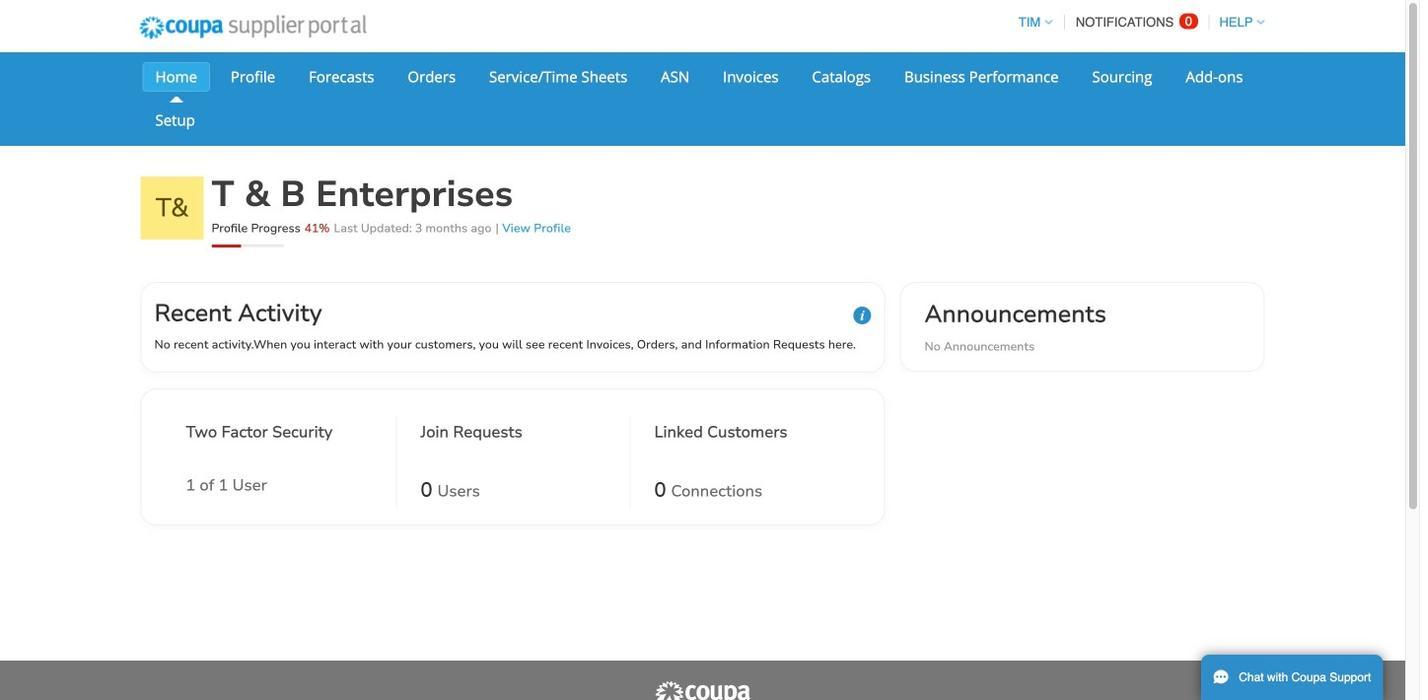 Task type: vqa. For each thing, say whether or not it's contained in the screenshot.
Download Profile as PDF BUTTON
no



Task type: locate. For each thing, give the bounding box(es) containing it.
0 vertical spatial coupa supplier portal image
[[126, 3, 380, 52]]

additional information image
[[854, 307, 871, 325]]

navigation
[[1010, 3, 1265, 41]]

coupa supplier portal image
[[126, 3, 380, 52], [653, 681, 752, 700]]

1 vertical spatial coupa supplier portal image
[[653, 681, 752, 700]]



Task type: describe. For each thing, give the bounding box(es) containing it.
0 horizontal spatial coupa supplier portal image
[[126, 3, 380, 52]]

1 horizontal spatial coupa supplier portal image
[[653, 681, 752, 700]]

t& image
[[141, 177, 204, 240]]



